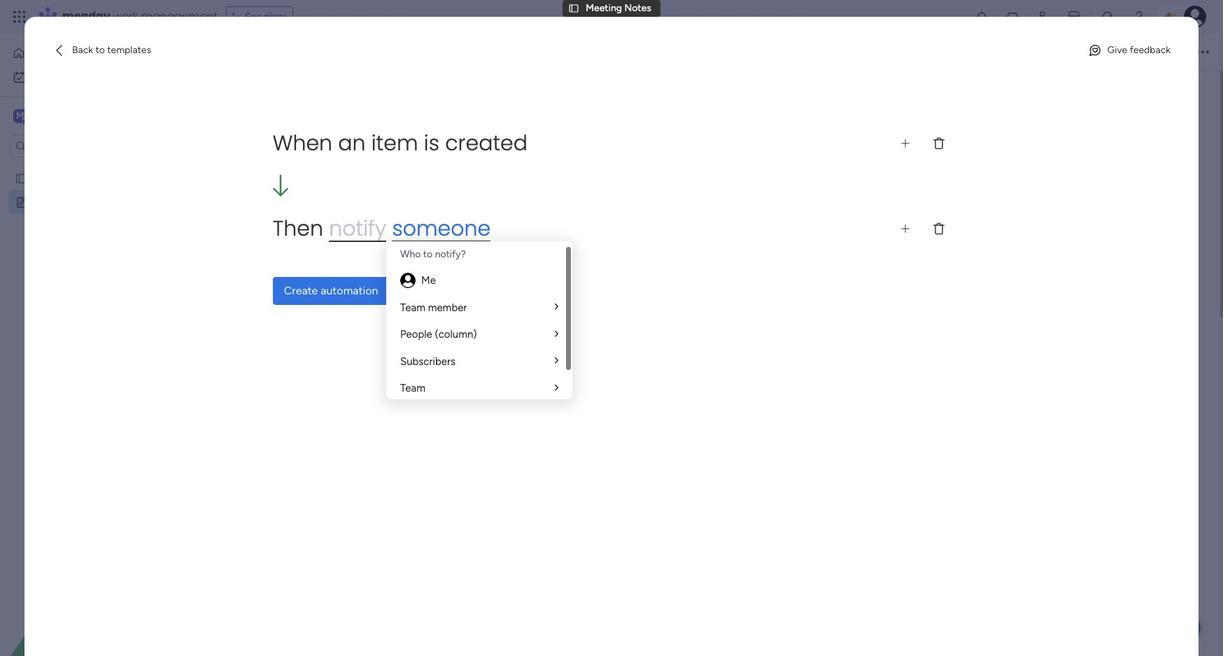 Task type: describe. For each thing, give the bounding box(es) containing it.
plans
[[264, 10, 287, 22]]

give feedback button
[[1082, 39, 1176, 61]]

main workspace
[[32, 109, 115, 122]]

people (column)
[[400, 328, 477, 341]]

member
[[428, 301, 467, 314]]

see plans
[[245, 10, 287, 22]]

give feedback
[[1108, 44, 1171, 56]]

create automation
[[284, 284, 378, 298]]

notify
[[329, 214, 386, 244]]

current
[[517, 331, 553, 344]]

when an item is created
[[273, 128, 528, 158]]

objectives
[[587, 352, 639, 365]]

update feed image
[[1006, 10, 1020, 24]]

work
[[113, 8, 138, 24]]

back
[[72, 44, 93, 56]]

1 horizontal spatial and
[[566, 352, 584, 365]]

responsibilities
[[566, 394, 641, 407]]

1 2 image from the top
[[464, 483, 468, 487]]

people
[[400, 328, 432, 341]]

design
[[618, 373, 651, 386]]

meeting notes inside 'list box'
[[33, 196, 98, 208]]

create automation button
[[273, 277, 389, 305]]

new
[[594, 373, 615, 386]]

Meeting Notes field
[[426, 120, 615, 156]]

created
[[445, 128, 528, 158]]

notes inside field
[[538, 120, 611, 155]]

team for team
[[400, 382, 425, 395]]

attendees:
[[431, 289, 486, 302]]

then
[[273, 214, 323, 244]]

1 .
[[449, 331, 456, 344]]

to for who
[[423, 248, 433, 260]]

agenda:
[[431, 310, 473, 323]]

tasks
[[516, 394, 542, 407]]

who to notify?
[[400, 248, 466, 260]]

give feedback link
[[1082, 39, 1176, 61]]

session
[[537, 373, 574, 386]]

assigning tasks and responsibilities
[[465, 394, 641, 407]]

2 2 image from the top
[[464, 546, 468, 550]]

brainstorming session for new design concepts
[[465, 373, 701, 386]]

notify?
[[435, 248, 466, 260]]

discussion
[[465, 352, 518, 365]]

0 horizontal spatial for
[[577, 373, 592, 386]]

meeting notes list box
[[0, 163, 178, 403]]

invite members image
[[1036, 10, 1050, 24]]

meeting notes:
[[431, 415, 509, 428]]

0 vertical spatial of
[[513, 289, 524, 302]]

brainstorming
[[465, 373, 535, 386]]

management
[[141, 8, 217, 24]]

date: [insert date]
[[431, 268, 526, 281]]

list arrow image for people (column)
[[555, 329, 558, 340]]

[insert
[[462, 268, 495, 281]]

meeting notes inside field
[[430, 120, 611, 155]]

goals
[[537, 352, 563, 365]]

meeting inside field
[[430, 120, 533, 155]]

give
[[1108, 44, 1128, 56]]

kendall parks image
[[1184, 6, 1207, 28]]

2 .
[[448, 352, 456, 365]]

lottie animation image
[[0, 515, 178, 656]]

. for 2
[[454, 352, 456, 365]]

subscribers
[[400, 355, 456, 368]]

(column)
[[435, 328, 477, 341]]

item
[[371, 128, 418, 158]]

feedback
[[1130, 44, 1171, 56]]

monday marketplace image
[[1067, 10, 1081, 24]]

notifications image
[[975, 10, 989, 24]]

review
[[465, 331, 501, 344]]

see plans button
[[226, 6, 293, 27]]

2
[[448, 352, 454, 365]]

share button
[[1125, 40, 1183, 63]]

assigning
[[465, 394, 514, 407]]



Task type: vqa. For each thing, say whether or not it's contained in the screenshot.
Create Automation
yes



Task type: locate. For each thing, give the bounding box(es) containing it.
4 list arrow image from the top
[[555, 383, 558, 394]]

create
[[284, 284, 318, 298]]

meeting inside 'list box'
[[33, 196, 69, 208]]

. for 1
[[453, 331, 456, 344]]

2 vertical spatial .
[[454, 394, 457, 407]]

4 .
[[447, 394, 457, 407]]

1 public board image from the top
[[15, 171, 28, 185]]

on
[[521, 352, 534, 365]]

0 vertical spatial 2 image
[[464, 462, 468, 466]]

3 list arrow image from the top
[[555, 356, 558, 367]]

the
[[659, 352, 676, 365]]

an
[[338, 128, 366, 158]]

m
[[16, 110, 24, 122]]

to right back
[[95, 44, 105, 56]]

of right review
[[504, 331, 514, 344]]

home link
[[8, 42, 170, 64]]

2 image
[[464, 462, 468, 466], [464, 546, 468, 550]]

. for 4
[[454, 394, 457, 407]]

v2 ellipsis image
[[1197, 43, 1209, 61]]

list arrow image for team member
[[555, 303, 558, 313]]

2 image
[[464, 483, 468, 487], [464, 504, 468, 508], [464, 582, 468, 586], [464, 603, 468, 607]]

monday work management
[[62, 8, 217, 24]]

share
[[1151, 45, 1176, 57]]

1 vertical spatial and
[[545, 394, 563, 407]]

for left new
[[577, 373, 592, 386]]

3 2 image from the top
[[464, 582, 468, 586]]

2 public board image from the top
[[15, 195, 28, 209]]

list arrow image up 'session'
[[555, 356, 558, 367]]

1 vertical spatial of
[[504, 331, 514, 344]]

attendees]
[[527, 289, 583, 302]]

date:
[[431, 268, 459, 281]]

2 team from the top
[[400, 382, 425, 395]]

date]
[[498, 268, 526, 281]]

public board image
[[15, 171, 28, 185], [15, 195, 28, 209]]

0 vertical spatial to
[[95, 44, 105, 56]]

0 vertical spatial and
[[566, 352, 584, 365]]

[list
[[489, 289, 511, 302]]

team
[[400, 301, 425, 314], [400, 382, 425, 395]]

team up people
[[400, 301, 425, 314]]

list arrow image right current
[[555, 329, 558, 340]]

. up the 2 .
[[453, 331, 456, 344]]

1 horizontal spatial for
[[642, 352, 656, 365]]

4
[[447, 394, 454, 407]]

1 horizontal spatial to
[[423, 248, 433, 260]]

website
[[556, 331, 596, 344]]

and down website
[[566, 352, 584, 365]]

then notify
[[273, 214, 386, 244]]

0 vertical spatial for
[[642, 352, 656, 365]]

when
[[273, 128, 332, 158]]

. up 'meeting notes:'
[[454, 394, 457, 407]]

list arrow image for team
[[555, 383, 558, 394]]

. down "1 ."
[[454, 352, 456, 365]]

2 2 image from the top
[[464, 504, 468, 508]]

1 vertical spatial for
[[577, 373, 592, 386]]

review of current website
[[465, 331, 596, 344]]

monday
[[62, 8, 110, 24]]

1 2 image from the top
[[464, 462, 468, 466]]

for
[[642, 352, 656, 365], [577, 373, 592, 386]]

team down subscribers
[[400, 382, 425, 395]]

to right who
[[423, 248, 433, 260]]

help image
[[1132, 10, 1146, 24]]

1 vertical spatial public board image
[[15, 195, 28, 209]]

4 2 image from the top
[[464, 603, 468, 607]]

back to templates button
[[47, 39, 157, 61]]

templates
[[107, 44, 151, 56]]

2 list arrow image from the top
[[555, 329, 558, 340]]

search everything image
[[1102, 10, 1116, 24]]

meeting
[[586, 2, 622, 14], [430, 120, 533, 155], [33, 196, 69, 208], [431, 229, 514, 255], [431, 415, 472, 428]]

main
[[32, 109, 57, 122]]

automation
[[321, 284, 378, 298]]

list arrow image up assigning tasks and responsibilities
[[555, 383, 558, 394]]

1
[[449, 331, 453, 344]]

redesign
[[678, 352, 722, 365]]

1 list arrow image from the top
[[555, 303, 558, 313]]

list arrow image down attendees]
[[555, 303, 558, 313]]

see
[[245, 10, 261, 22]]

to
[[95, 44, 105, 56], [423, 248, 433, 260]]

team for team member
[[400, 301, 425, 314]]

workspace selection element
[[13, 108, 117, 126]]

select product image
[[13, 10, 27, 24]]

notes:
[[475, 415, 509, 428]]

1 vertical spatial to
[[423, 248, 433, 260]]

who
[[400, 248, 421, 260]]

workspace image
[[13, 108, 27, 124]]

1 vertical spatial 2 image
[[464, 546, 468, 550]]

discussion on goals and objectives for the redesign
[[465, 352, 722, 365]]

notes inside 'list box'
[[71, 196, 98, 208]]

list arrow image
[[555, 303, 558, 313], [555, 329, 558, 340], [555, 356, 558, 367], [555, 383, 558, 394]]

list arrow image for subscribers
[[555, 356, 558, 367]]

0 vertical spatial team
[[400, 301, 425, 314]]

concepts
[[654, 373, 701, 386]]

is
[[424, 128, 440, 158]]

0 horizontal spatial to
[[95, 44, 105, 56]]

0 vertical spatial .
[[453, 331, 456, 344]]

someone
[[392, 214, 491, 244]]

workspace
[[59, 109, 115, 122]]

team member
[[400, 301, 467, 314]]

.
[[453, 331, 456, 344], [454, 352, 456, 365], [454, 394, 457, 407]]

back to templates
[[72, 44, 151, 56]]

of
[[513, 289, 524, 302], [504, 331, 514, 344]]

attendees: [list of attendees]
[[431, 289, 583, 302]]

option
[[0, 166, 178, 168]]

and
[[566, 352, 584, 365], [545, 394, 563, 407]]

1 vertical spatial team
[[400, 382, 425, 395]]

home
[[31, 47, 58, 59]]

1 team from the top
[[400, 301, 425, 314]]

1 vertical spatial .
[[454, 352, 456, 365]]

of right the [list
[[513, 289, 524, 302]]

to inside button
[[95, 44, 105, 56]]

and down 'session'
[[545, 394, 563, 407]]

notes
[[625, 2, 651, 14], [538, 120, 611, 155], [71, 196, 98, 208], [520, 229, 581, 255]]

to for back
[[95, 44, 105, 56]]

home option
[[8, 42, 170, 64]]

0 horizontal spatial and
[[545, 394, 563, 407]]

me
[[421, 274, 436, 287]]

for left "the"
[[642, 352, 656, 365]]

lottie animation element
[[0, 515, 178, 656]]

0 vertical spatial public board image
[[15, 171, 28, 185]]

meeting notes
[[586, 2, 651, 14], [430, 120, 611, 155], [33, 196, 98, 208], [431, 229, 581, 255]]



